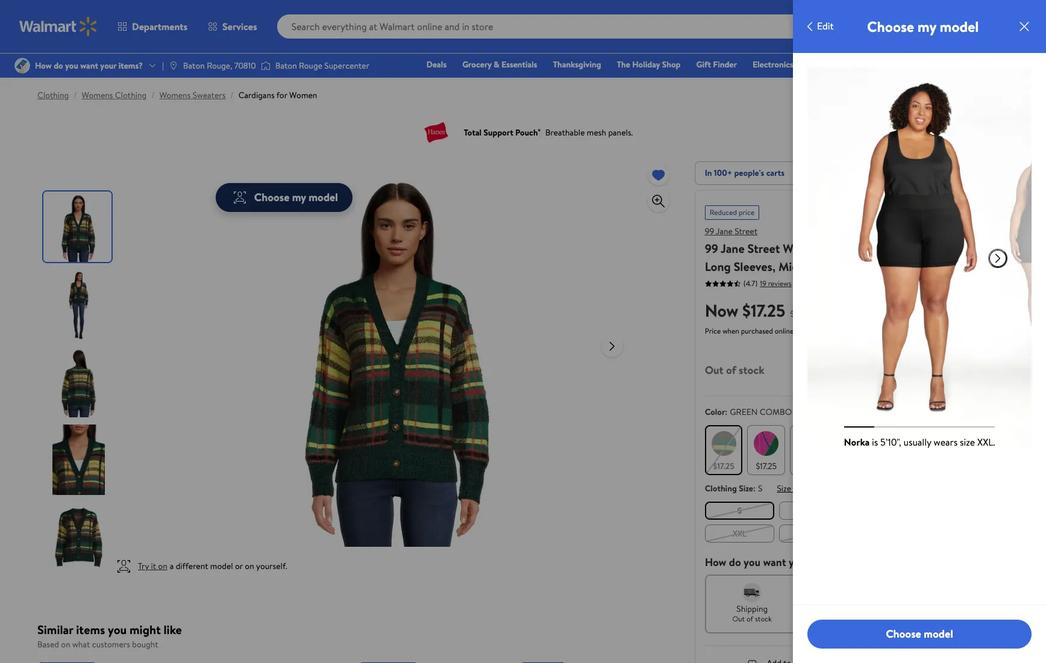 Task type: vqa. For each thing, say whether or not it's contained in the screenshot.
the bottom Purchase history
no



Task type: describe. For each thing, give the bounding box(es) containing it.
reduced price
[[710, 207, 755, 218]]

combo
[[760, 406, 792, 418]]

one debit walmart+
[[986, 58, 1027, 87]]

gift finder link
[[691, 58, 743, 71]]

grocery & essentials link
[[457, 58, 543, 71]]

out inside shipping out of stock
[[733, 614, 745, 625]]

thanksgiving
[[553, 58, 601, 71]]

clothing / womens clothing / womens sweaters / cardigans for women
[[37, 89, 317, 101]]

with
[[971, 241, 994, 257]]

pickup not available
[[832, 603, 872, 625]]

of inside shipping out of stock
[[747, 614, 754, 625]]

3 / from the left
[[231, 89, 234, 101]]

walmart+ link
[[985, 75, 1032, 88]]

now $17.25 $22.99 price when purchased online
[[705, 299, 815, 336]]

ad disclaimer and feedback for skylinedisplayad image
[[1000, 124, 1009, 134]]

price
[[705, 326, 721, 336]]

19
[[760, 278, 767, 288]]

sizes
[[841, 259, 867, 275]]

clothing for clothing size : s
[[705, 483, 737, 495]]

customers
[[92, 639, 130, 651]]

1 horizontal spatial s
[[758, 483, 763, 495]]

s inside button
[[738, 505, 742, 517]]

edit image
[[803, 19, 817, 33]]

choose my model inside dialog
[[868, 16, 979, 37]]

xxl
[[733, 528, 747, 540]]

try
[[138, 561, 149, 573]]

2 womens from the left
[[159, 89, 191, 101]]

not for delivery
[[931, 614, 944, 625]]

2 / from the left
[[151, 89, 155, 101]]

0
[[1019, 13, 1023, 24]]

out of stock
[[705, 363, 765, 378]]

$17.25 inside the now $17.25 $22.99 price when purchased online
[[743, 299, 786, 323]]

0 vertical spatial choose
[[868, 16, 915, 37]]

kengie smith is 5 feet 9 inches, usually wears size xxl. image
[[1010, 123, 1047, 372]]

similar items you might like based on what customers bought
[[37, 622, 182, 651]]

clothing size : s
[[705, 483, 763, 495]]

women
[[289, 89, 317, 101]]

1 horizontal spatial clothing
[[115, 89, 147, 101]]

womens clothing link
[[82, 89, 147, 101]]

99 jane street women's v-neck cardigan sweater with long sleeves, midweight, sizes s-xxxl - image 4 of 5 image
[[43, 425, 114, 496]]

remove from favorites list, 99 jane street women's v-neck cardigan sweater with long sleeves, midweight, sizes s-xxxl image
[[651, 167, 666, 182]]

99 jane street 99 jane street women's v-neck cardigan sweater with long sleeves, midweight, sizes s-xxxl
[[705, 225, 994, 275]]

holiday
[[633, 58, 660, 71]]

purchased
[[741, 326, 773, 336]]

model inside try it on a different model or on yourself.
[[210, 561, 233, 573]]

0 $0.00
[[1009, 13, 1024, 38]]

1 product group from the left
[[40, 658, 174, 664]]

size guide
[[777, 483, 814, 495]]

choose my model button
[[216, 183, 353, 212]]

1 womens from the left
[[82, 89, 113, 101]]

s-
[[869, 259, 880, 275]]

a
[[170, 561, 174, 573]]

cardigans for women link
[[239, 89, 317, 101]]

how
[[705, 555, 727, 570]]

$0.00
[[1009, 30, 1024, 38]]

99 jane street women's v-neck cardigan sweater with long sleeves, midweight, sizes s-xxxl - image 5 of 5 image
[[43, 503, 114, 573]]

Search search field
[[277, 14, 842, 39]]

fashion link
[[890, 58, 929, 71]]

clothing link
[[37, 89, 69, 101]]

yourself.
[[256, 561, 287, 573]]

registry link
[[934, 58, 976, 71]]

sleeves,
[[734, 259, 776, 275]]

sweater
[[926, 241, 968, 257]]

the
[[617, 58, 631, 71]]

0 vertical spatial :
[[725, 406, 728, 418]]

99 jane street link
[[705, 225, 758, 238]]

in
[[705, 167, 712, 179]]

deals
[[427, 58, 447, 71]]

3 product group from the left
[[522, 658, 656, 664]]

long
[[705, 259, 731, 275]]

close dialog image
[[1018, 19, 1032, 34]]

it
[[151, 561, 156, 573]]

99 jane street women's v-neck cardigan sweater with long sleeves, midweight, sizes s-xxxl - image 3 of 5 image
[[43, 347, 114, 418]]

$22.99
[[791, 308, 815, 320]]

walmart+
[[991, 75, 1027, 87]]

fashion
[[896, 58, 924, 71]]

based
[[37, 639, 59, 651]]

gift
[[697, 58, 711, 71]]

xxl button
[[705, 525, 775, 543]]

the holiday shop
[[617, 58, 681, 71]]

zoom image modal image
[[651, 194, 666, 209]]

might
[[130, 622, 161, 638]]

0 vertical spatial jane
[[716, 225, 733, 238]]

norka vasquez is 5 feet 10 inches, usually wears size xxl. image
[[858, 82, 978, 414]]

neck
[[845, 241, 872, 257]]

edit
[[817, 19, 834, 33]]

1 vertical spatial choose
[[254, 190, 290, 205]]

do
[[729, 555, 741, 570]]

green
[[730, 406, 758, 418]]

99 jane street women's v-neck cardigan sweater with long sleeves, midweight, sizes s-xxxl - image 2 of 5 image
[[43, 269, 114, 340]]

debit
[[1006, 58, 1027, 71]]

5'10",
[[881, 436, 902, 449]]

2 vertical spatial choose
[[886, 627, 922, 642]]

intent image for shipping image
[[743, 584, 762, 603]]

clothing for clothing / womens clothing / womens sweaters / cardigans for women
[[37, 89, 69, 101]]

registry
[[940, 58, 970, 71]]

walmart image
[[19, 17, 98, 36]]

99 jane street women's v-neck cardigan sweater with long sleeves, midweight, sizes s-xxxl - image 1 of 5 image
[[43, 192, 114, 262]]

0 vertical spatial of
[[726, 363, 737, 378]]

item?
[[813, 555, 839, 570]]

2 $17.25 button from the left
[[748, 426, 786, 476]]

midweight,
[[779, 259, 838, 275]]

Walmart Site-Wide search field
[[277, 14, 842, 39]]

stock inside shipping out of stock
[[755, 614, 772, 625]]

(4.7)
[[744, 279, 758, 289]]

one debit link
[[981, 58, 1032, 71]]

for
[[277, 89, 287, 101]]

want
[[763, 555, 787, 570]]

toy shop link
[[804, 58, 848, 71]]



Task type: locate. For each thing, give the bounding box(es) containing it.
0 horizontal spatial clothing
[[37, 89, 69, 101]]

finder
[[713, 58, 737, 71]]

1 size from the left
[[739, 483, 754, 495]]

choose my model inside button
[[254, 190, 338, 205]]

womens sweaters link
[[159, 89, 226, 101]]

1 horizontal spatial size
[[777, 483, 792, 495]]

wears
[[934, 436, 958, 449]]

s button
[[705, 502, 775, 520]]

you for might
[[108, 622, 127, 638]]

try it on button
[[138, 557, 167, 576]]

on left a
[[158, 561, 167, 573]]

(4.7) 19 reviews
[[744, 278, 792, 289]]

2 horizontal spatial /
[[231, 89, 234, 101]]

your
[[789, 555, 810, 570]]

1 vertical spatial :
[[754, 483, 756, 495]]

delivery not available
[[931, 603, 972, 625]]

on left what at the bottom of the page
[[61, 639, 70, 651]]

like
[[164, 622, 182, 638]]

next media item image
[[605, 339, 620, 354]]

1 vertical spatial jane
[[721, 241, 745, 257]]

1 horizontal spatial $17.25 button
[[748, 426, 786, 476]]

cardigan
[[875, 241, 923, 257]]

0 horizontal spatial s
[[738, 505, 742, 517]]

1 $17.25 button from the left
[[705, 426, 743, 476]]

$17.25 button
[[705, 426, 743, 476], [748, 426, 786, 476]]

my inside choose my model dialog
[[918, 16, 937, 37]]

2 available from the left
[[945, 614, 972, 625]]

similar
[[37, 622, 73, 638]]

1 horizontal spatial not
[[931, 614, 944, 625]]

people's
[[735, 167, 765, 179]]

available for delivery
[[945, 614, 972, 625]]

of down when
[[726, 363, 737, 378]]

shop right "holiday"
[[662, 58, 681, 71]]

0 horizontal spatial womens
[[82, 89, 113, 101]]

2 product group from the left
[[361, 658, 496, 664]]

size
[[739, 483, 754, 495], [777, 483, 792, 495]]

shipping
[[737, 603, 768, 616]]

color
[[705, 406, 725, 418]]

s up s button
[[758, 483, 763, 495]]

0 horizontal spatial size
[[739, 483, 754, 495]]

1 vertical spatial out
[[733, 614, 745, 625]]

0 vertical spatial street
[[735, 225, 758, 238]]

1 vertical spatial stock
[[755, 614, 772, 625]]

0 vertical spatial out
[[705, 363, 724, 378]]

1 99 from the top
[[705, 225, 715, 238]]

choose my model dialog
[[789, 0, 1047, 664]]

: left green
[[725, 406, 728, 418]]

carts
[[767, 167, 785, 179]]

/ right clothing link in the top of the page
[[74, 89, 77, 101]]

price
[[739, 207, 755, 218]]

gift finder
[[697, 58, 737, 71]]

street
[[735, 225, 758, 238], [748, 241, 780, 257]]

guide
[[794, 483, 814, 495]]

0 horizontal spatial on
[[61, 639, 70, 651]]

you right do
[[744, 555, 761, 570]]

/ right womens clothing link
[[151, 89, 155, 101]]

0 horizontal spatial product group
[[40, 658, 174, 664]]

0 horizontal spatial not
[[832, 614, 844, 625]]

not down item?
[[832, 614, 844, 625]]

essentials
[[502, 58, 538, 71]]

2 99 from the top
[[705, 241, 718, 257]]

2 shop from the left
[[824, 58, 842, 71]]

delivery
[[936, 603, 967, 616]]

0 horizontal spatial of
[[726, 363, 737, 378]]

how do you want your item?
[[705, 555, 839, 570]]

move to next model slide image
[[991, 251, 1006, 266]]

is
[[872, 436, 879, 449]]

2 horizontal spatial on
[[245, 561, 254, 573]]

you inside similar items you might like based on what customers bought
[[108, 622, 127, 638]]

xxxl
[[880, 259, 909, 275]]

1 vertical spatial s
[[738, 505, 742, 517]]

choose model button
[[808, 620, 1032, 649]]

available inside delivery not available
[[945, 614, 972, 625]]

on inside similar items you might like based on what customers bought
[[61, 639, 70, 651]]

0 horizontal spatial choose my model
[[254, 190, 338, 205]]

now
[[705, 299, 739, 323]]

not up the choose model
[[931, 614, 944, 625]]

shop right toy
[[824, 58, 842, 71]]

99 down reduced
[[705, 225, 715, 238]]

99 up long on the top of page
[[705, 241, 718, 257]]

stock down purchased
[[739, 363, 765, 378]]

of down intent image for shipping
[[747, 614, 754, 625]]

: up s button
[[754, 483, 756, 495]]

2 horizontal spatial product group
[[522, 658, 656, 664]]

my inside "choose my model" button
[[292, 190, 306, 205]]

sponsored
[[964, 124, 997, 134]]

norka
[[844, 436, 870, 449]]

home
[[858, 58, 880, 71]]

1 horizontal spatial womens
[[159, 89, 191, 101]]

0 vertical spatial stock
[[739, 363, 765, 378]]

2 horizontal spatial clothing
[[705, 483, 737, 495]]

2 not from the left
[[931, 614, 944, 625]]

sweaters
[[193, 89, 226, 101]]

available inside pickup not available
[[846, 614, 872, 625]]

0 horizontal spatial my
[[292, 190, 306, 205]]

1 available from the left
[[846, 614, 872, 625]]

size guide button
[[777, 483, 814, 495]]

99
[[705, 225, 715, 238], [705, 241, 718, 257]]

0 horizontal spatial you
[[108, 622, 127, 638]]

you
[[744, 555, 761, 570], [108, 622, 127, 638]]

jane down reduced
[[716, 225, 733, 238]]

1 horizontal spatial available
[[945, 614, 972, 625]]

1 vertical spatial you
[[108, 622, 127, 638]]

choose model
[[886, 627, 954, 642]]

norka is 5'10", usually wears size xxl.
[[844, 436, 996, 449]]

in 100+ people's carts
[[705, 167, 785, 179]]

you up customers
[[108, 622, 127, 638]]

1 horizontal spatial my
[[918, 16, 937, 37]]

available for pickup
[[846, 614, 872, 625]]

$17.25 button down color at the bottom of the page
[[705, 426, 743, 476]]

on
[[158, 561, 167, 573], [245, 561, 254, 573], [61, 639, 70, 651]]

not for pickup
[[832, 614, 844, 625]]

1 vertical spatial choose my model
[[254, 190, 338, 205]]

19 reviews link
[[758, 278, 792, 288]]

1 horizontal spatial shop
[[824, 58, 842, 71]]

0 horizontal spatial out
[[705, 363, 724, 378]]

out down price at the right of page
[[705, 363, 724, 378]]

0 vertical spatial 99
[[705, 225, 715, 238]]

&
[[494, 58, 500, 71]]

1 vertical spatial my
[[292, 190, 306, 205]]

1 horizontal spatial you
[[744, 555, 761, 570]]

different
[[176, 561, 208, 573]]

reviews
[[768, 278, 792, 288]]

2 size from the left
[[777, 483, 792, 495]]

not
[[832, 614, 844, 625], [931, 614, 944, 625]]

s up xxl button
[[738, 505, 742, 517]]

cardigans
[[239, 89, 275, 101]]

$17.25 button down combo
[[748, 426, 786, 476]]

choose
[[868, 16, 915, 37], [254, 190, 290, 205], [886, 627, 922, 642]]

1 vertical spatial of
[[747, 614, 754, 625]]

0 vertical spatial you
[[744, 555, 761, 570]]

deals link
[[421, 58, 452, 71]]

not inside delivery not available
[[931, 614, 944, 625]]

or
[[235, 561, 243, 573]]

/ right sweaters
[[231, 89, 234, 101]]

1 horizontal spatial out
[[733, 614, 745, 625]]

v-
[[833, 241, 845, 257]]

0 vertical spatial choose my model
[[868, 16, 979, 37]]

0 vertical spatial my
[[918, 16, 937, 37]]

:
[[725, 406, 728, 418], [754, 483, 756, 495]]

womens left sweaters
[[159, 89, 191, 101]]

100+
[[714, 167, 733, 179]]

out down intent image for shipping
[[733, 614, 745, 625]]

on right or
[[245, 561, 254, 573]]

1 horizontal spatial on
[[158, 561, 167, 573]]

you for want
[[744, 555, 761, 570]]

try it on a different model or on yourself.
[[138, 561, 287, 573]]

1 shop from the left
[[662, 58, 681, 71]]

1 horizontal spatial product group
[[361, 658, 496, 664]]

1 vertical spatial street
[[748, 241, 780, 257]]

1 horizontal spatial of
[[747, 614, 754, 625]]

1 horizontal spatial /
[[151, 89, 155, 101]]

items
[[76, 622, 105, 638]]

bought
[[132, 639, 158, 651]]

womens right clothing link in the top of the page
[[82, 89, 113, 101]]

0 vertical spatial s
[[758, 483, 763, 495]]

0 horizontal spatial /
[[74, 89, 77, 101]]

0 horizontal spatial shop
[[662, 58, 681, 71]]

0 horizontal spatial available
[[846, 614, 872, 625]]

street down price
[[735, 225, 758, 238]]

model
[[940, 16, 979, 37], [309, 190, 338, 205], [210, 561, 233, 573], [924, 627, 954, 642]]

0 horizontal spatial :
[[725, 406, 728, 418]]

shop
[[662, 58, 681, 71], [824, 58, 842, 71]]

size left guide
[[777, 483, 792, 495]]

of
[[726, 363, 737, 378], [747, 614, 754, 625]]

xxl.
[[978, 436, 996, 449]]

1 horizontal spatial :
[[754, 483, 756, 495]]

home link
[[853, 58, 886, 71]]

jane
[[716, 225, 733, 238], [721, 241, 745, 257]]

choose my model
[[868, 16, 979, 37], [254, 190, 338, 205]]

street up the sleeves,
[[748, 241, 780, 257]]

1 horizontal spatial choose my model
[[868, 16, 979, 37]]

1 not from the left
[[832, 614, 844, 625]]

1 / from the left
[[74, 89, 77, 101]]

not inside pickup not available
[[832, 614, 844, 625]]

product group
[[40, 658, 174, 664], [361, 658, 496, 664], [522, 658, 656, 664]]

1 vertical spatial 99
[[705, 241, 718, 257]]

clothing size list
[[703, 500, 1001, 546]]

size up s button
[[739, 483, 754, 495]]

jane down 99 jane street link
[[721, 241, 745, 257]]

color list
[[703, 423, 1001, 478]]

stock down intent image for shipping
[[755, 614, 772, 625]]

0 horizontal spatial $17.25 button
[[705, 426, 743, 476]]



